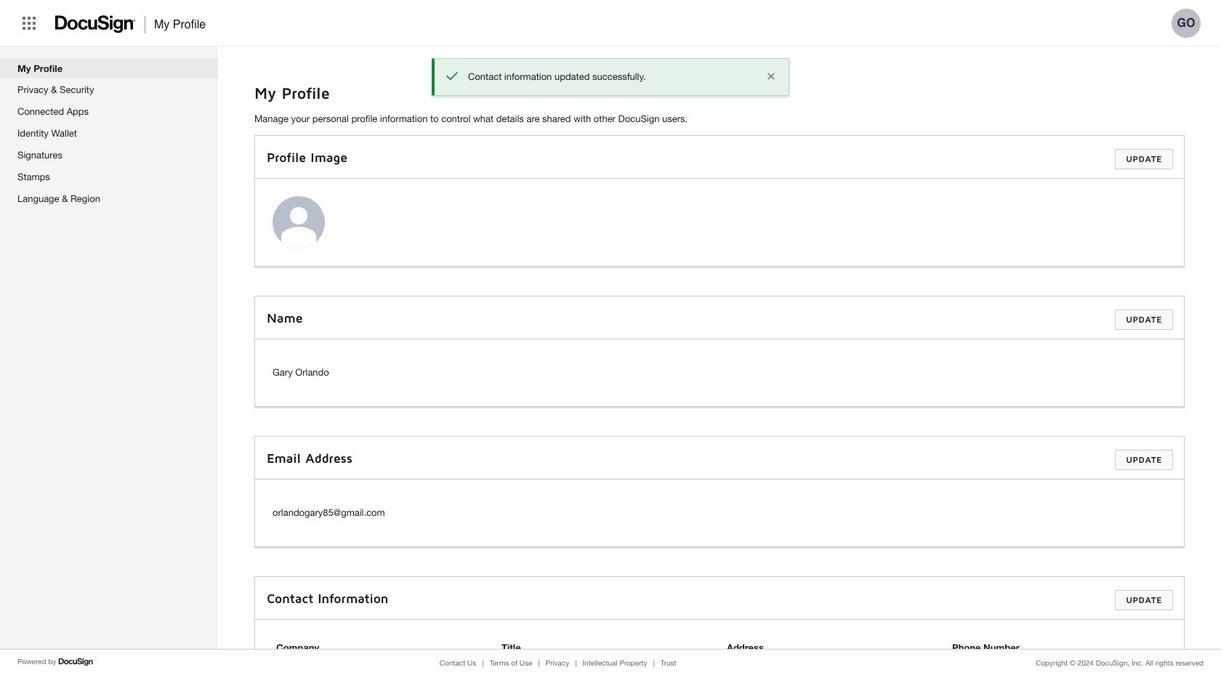 Task type: vqa. For each thing, say whether or not it's contained in the screenshot.
Default profile image element
yes



Task type: describe. For each thing, give the bounding box(es) containing it.
default profile image image
[[273, 196, 325, 249]]

default profile image element
[[273, 196, 325, 249]]

0 vertical spatial docusign image
[[55, 11, 136, 38]]

1 vertical spatial docusign image
[[58, 657, 95, 668]]



Task type: locate. For each thing, give the bounding box(es) containing it.
docusign image
[[55, 11, 136, 38], [58, 657, 95, 668]]



